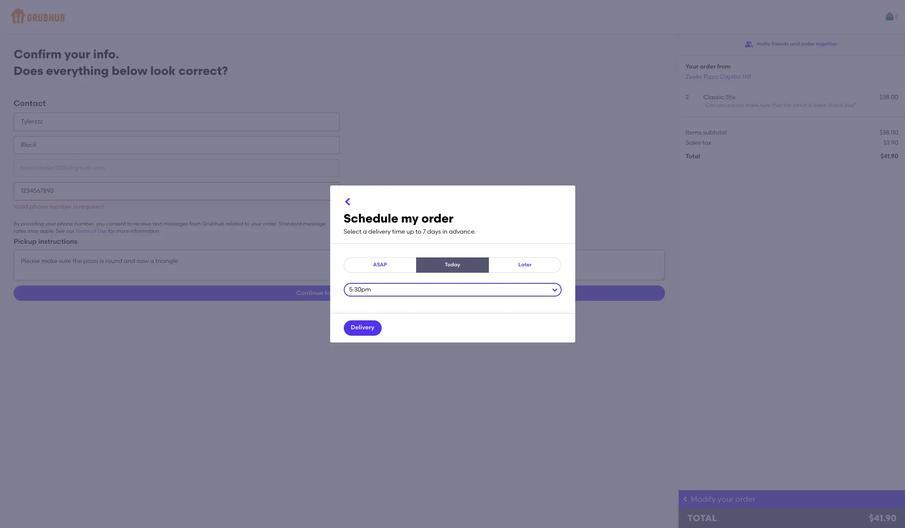 Task type: describe. For each thing, give the bounding box(es) containing it.
terms
[[75, 228, 90, 234]]

look
[[150, 63, 176, 78]]

your right modify
[[718, 495, 734, 504]]

in
[[443, 228, 448, 236]]

everything
[[46, 63, 109, 78]]

you inside by providing your phone number, you consent to receive text messages from grubhub related to your order. standard message rates may apply. see our
[[96, 221, 105, 227]]

1 " from the left
[[704, 102, 706, 108]]

that
[[772, 102, 783, 108]]

order inside button
[[802, 41, 815, 47]]

continue
[[296, 290, 323, 297]]

from inside your order from zeeks pizza capitol hill
[[718, 63, 731, 70]]

0 vertical spatial phone
[[29, 203, 48, 210]]

invite
[[757, 41, 771, 47]]

valid phone number is required alert
[[14, 203, 103, 210]]

your inside "confirm your info. does everything below look correct?"
[[64, 47, 90, 61]]

$38.00 for $38.00 " can you please make sure that the ranch is there, thank you! "
[[880, 94, 899, 101]]

pickup instructions
[[14, 237, 78, 246]]

thank
[[829, 102, 844, 108]]

invite friends and order together button
[[745, 37, 838, 52]]

to inside button
[[325, 290, 331, 297]]

and
[[790, 41, 800, 47]]

your order from zeeks pizza capitol hill
[[686, 63, 752, 80]]

pickup
[[14, 237, 37, 246]]

asap
[[373, 262, 387, 268]]

order inside schedule my order select a delivery time up to 7 days in advance.
[[422, 211, 454, 226]]

invite friends and order together
[[757, 41, 838, 47]]

a
[[363, 228, 367, 236]]

items
[[686, 129, 702, 136]]

for
[[108, 228, 115, 234]]

days
[[427, 228, 441, 236]]

of
[[92, 228, 96, 234]]

does
[[14, 63, 43, 78]]

providing
[[21, 221, 44, 227]]

text
[[153, 221, 162, 227]]

items subtotal
[[686, 129, 727, 136]]

the
[[784, 102, 792, 108]]

today
[[445, 262, 460, 268]]

consent
[[106, 221, 126, 227]]

my
[[401, 211, 419, 226]]

confirm your info. does everything below look correct?
[[14, 47, 228, 78]]

tax
[[703, 139, 712, 146]]

may
[[27, 228, 38, 234]]

1 vertical spatial 2
[[686, 94, 689, 101]]

confirm
[[14, 47, 62, 61]]

1 vertical spatial $41.90
[[870, 513, 897, 524]]

please
[[728, 102, 744, 108]]

valid phone number is required
[[14, 203, 103, 210]]

select
[[344, 228, 362, 236]]

phone inside by providing your phone number, you consent to receive text messages from grubhub related to your order. standard message rates may apply. see our
[[57, 221, 73, 227]]

correct?
[[179, 63, 228, 78]]

zeeks pizza capitol hill link
[[686, 73, 752, 80]]

2 inside button
[[895, 13, 899, 20]]

grubhub
[[202, 221, 225, 227]]

up
[[407, 228, 414, 236]]

to inside schedule my order select a delivery time up to 7 days in advance.
[[416, 228, 422, 236]]

apply.
[[40, 228, 55, 234]]

contact
[[14, 99, 46, 108]]

First name text field
[[14, 113, 340, 131]]

by providing your phone number, you consent to receive text messages from grubhub related to your order. standard message rates may apply. see our
[[14, 221, 326, 234]]

there,
[[814, 102, 828, 108]]

$38.00 " can you please make sure that the ranch is there, thank you! "
[[704, 94, 899, 108]]

2 " from the left
[[855, 102, 857, 108]]

together
[[816, 41, 838, 47]]

sales
[[686, 139, 701, 146]]

friends
[[772, 41, 789, 47]]

0 horizontal spatial is
[[73, 203, 78, 210]]

standard
[[279, 221, 302, 227]]

make
[[746, 102, 760, 108]]

rates
[[14, 228, 26, 234]]

by
[[14, 221, 20, 227]]

delivery button
[[344, 320, 382, 336]]

you!
[[845, 102, 855, 108]]

1 vertical spatial total
[[688, 513, 717, 524]]

delivery
[[368, 228, 391, 236]]

time
[[392, 228, 405, 236]]

terms of use link
[[75, 228, 107, 234]]

terms of use for more information.
[[75, 228, 160, 234]]

stix
[[726, 94, 736, 101]]

pizza
[[704, 73, 718, 80]]



Task type: locate. For each thing, give the bounding box(es) containing it.
phone up the see
[[57, 221, 73, 227]]

schedule
[[344, 211, 398, 226]]

asap button
[[344, 257, 417, 273]]

zeeks
[[686, 73, 703, 80]]

0 horizontal spatial phone
[[29, 203, 48, 210]]

to left payment
[[325, 290, 331, 297]]

payment
[[332, 290, 358, 297]]

total down modify
[[688, 513, 717, 524]]

$38.00 for $38.00
[[880, 129, 899, 136]]

message
[[303, 221, 326, 227]]

order right modify
[[736, 495, 756, 504]]

from up zeeks pizza capitol hill link
[[718, 63, 731, 70]]

" down classic in the right top of the page
[[704, 102, 706, 108]]

people icon image
[[745, 40, 754, 49]]

your up apply.
[[45, 221, 56, 227]]

info.
[[93, 47, 119, 61]]

order right 'and' on the right top of the page
[[802, 41, 815, 47]]

order.
[[263, 221, 277, 227]]

today button
[[416, 257, 489, 273]]

$41.90
[[881, 153, 899, 160], [870, 513, 897, 524]]

order up pizza at the right top of page
[[700, 63, 716, 70]]

your left 'order.'
[[251, 221, 262, 227]]

total down sales
[[686, 153, 701, 160]]

ranch
[[793, 102, 808, 108]]

receive
[[134, 221, 151, 227]]

0 vertical spatial $38.00
[[880, 94, 899, 101]]

0 horizontal spatial "
[[704, 102, 706, 108]]

1 vertical spatial phone
[[57, 221, 73, 227]]

2
[[895, 13, 899, 20], [686, 94, 689, 101]]

0 vertical spatial is
[[809, 102, 813, 108]]

1 horizontal spatial 2
[[895, 13, 899, 20]]

0 vertical spatial 2
[[895, 13, 899, 20]]

1 vertical spatial $38.00
[[880, 129, 899, 136]]

advance.
[[449, 228, 476, 236]]

0 horizontal spatial 2
[[686, 94, 689, 101]]

valid
[[14, 203, 28, 210]]

phone right valid on the top left of the page
[[29, 203, 48, 210]]

0 vertical spatial you
[[718, 102, 727, 108]]

to up more
[[127, 221, 132, 227]]

1 horizontal spatial you
[[718, 102, 727, 108]]

classic
[[704, 94, 724, 101]]

you down "classic stix"
[[718, 102, 727, 108]]

is right number
[[73, 203, 78, 210]]

below
[[112, 63, 148, 78]]

1 vertical spatial is
[[73, 203, 78, 210]]

number
[[49, 203, 72, 210]]

1 vertical spatial you
[[96, 221, 105, 227]]

Phone telephone field
[[14, 182, 340, 200]]

sales tax
[[686, 139, 712, 146]]

hill
[[743, 73, 752, 80]]

0 horizontal spatial from
[[190, 221, 201, 227]]

from inside by providing your phone number, you consent to receive text messages from grubhub related to your order. standard message rates may apply. see our
[[190, 221, 201, 227]]

$3.90
[[884, 139, 899, 146]]

can
[[706, 102, 717, 108]]

" right thank on the right top of page
[[855, 102, 857, 108]]

messages
[[163, 221, 188, 227]]

1 $38.00 from the top
[[880, 94, 899, 101]]

you
[[718, 102, 727, 108], [96, 221, 105, 227]]

7
[[423, 228, 426, 236]]

0 vertical spatial total
[[686, 153, 701, 160]]

more
[[116, 228, 129, 234]]

main navigation navigation
[[0, 0, 906, 33]]

$38.00 inside $38.00 " can you please make sure that the ranch is there, thank you! "
[[880, 94, 899, 101]]

later
[[519, 262, 532, 268]]

your
[[686, 63, 699, 70]]

order
[[802, 41, 815, 47], [700, 63, 716, 70], [422, 211, 454, 226], [736, 495, 756, 504]]

classic stix
[[704, 94, 736, 101]]

1 horizontal spatial "
[[855, 102, 857, 108]]

your up everything on the left of the page
[[64, 47, 90, 61]]

instructions
[[38, 237, 78, 246]]

delivery
[[351, 324, 375, 331]]

method
[[360, 290, 383, 297]]

later button
[[489, 257, 562, 273]]

order inside your order from zeeks pizza capitol hill
[[700, 63, 716, 70]]

"
[[704, 102, 706, 108], [855, 102, 857, 108]]

1 horizontal spatial is
[[809, 102, 813, 108]]

0 vertical spatial $41.90
[[881, 153, 899, 160]]

capitol
[[720, 73, 741, 80]]

from left grubhub
[[190, 221, 201, 227]]

modify your order
[[691, 495, 756, 504]]

number,
[[74, 221, 95, 227]]

0 vertical spatial from
[[718, 63, 731, 70]]

Last name text field
[[14, 136, 340, 154]]

is left there,
[[809, 102, 813, 108]]

1 horizontal spatial phone
[[57, 221, 73, 227]]

sure
[[761, 102, 771, 108]]

our
[[66, 228, 74, 234]]

Pickup instructions text field
[[14, 250, 666, 281]]

to right related
[[245, 221, 250, 227]]

0 horizontal spatial you
[[96, 221, 105, 227]]

modify
[[691, 495, 716, 504]]

from
[[718, 63, 731, 70], [190, 221, 201, 227]]

svg image
[[343, 197, 353, 207]]

to left 7
[[416, 228, 422, 236]]

your
[[64, 47, 90, 61], [45, 221, 56, 227], [251, 221, 262, 227], [718, 495, 734, 504]]

required
[[79, 203, 103, 210]]

information.
[[130, 228, 160, 234]]

see
[[56, 228, 65, 234]]

2 $38.00 from the top
[[880, 129, 899, 136]]

2 button
[[885, 9, 899, 24]]

you inside $38.00 " can you please make sure that the ranch is there, thank you! "
[[718, 102, 727, 108]]

order up days
[[422, 211, 454, 226]]

phone
[[29, 203, 48, 210], [57, 221, 73, 227]]

schedule my order select a delivery time up to 7 days in advance.
[[344, 211, 476, 236]]

1 vertical spatial from
[[190, 221, 201, 227]]

use
[[98, 228, 107, 234]]

is inside $38.00 " can you please make sure that the ranch is there, thank you! "
[[809, 102, 813, 108]]

subtotal
[[703, 129, 727, 136]]

total
[[686, 153, 701, 160], [688, 513, 717, 524]]

you up use at top
[[96, 221, 105, 227]]

1 horizontal spatial from
[[718, 63, 731, 70]]

continue to payment method
[[296, 290, 383, 297]]



Task type: vqa. For each thing, say whether or not it's contained in the screenshot.
891-
no



